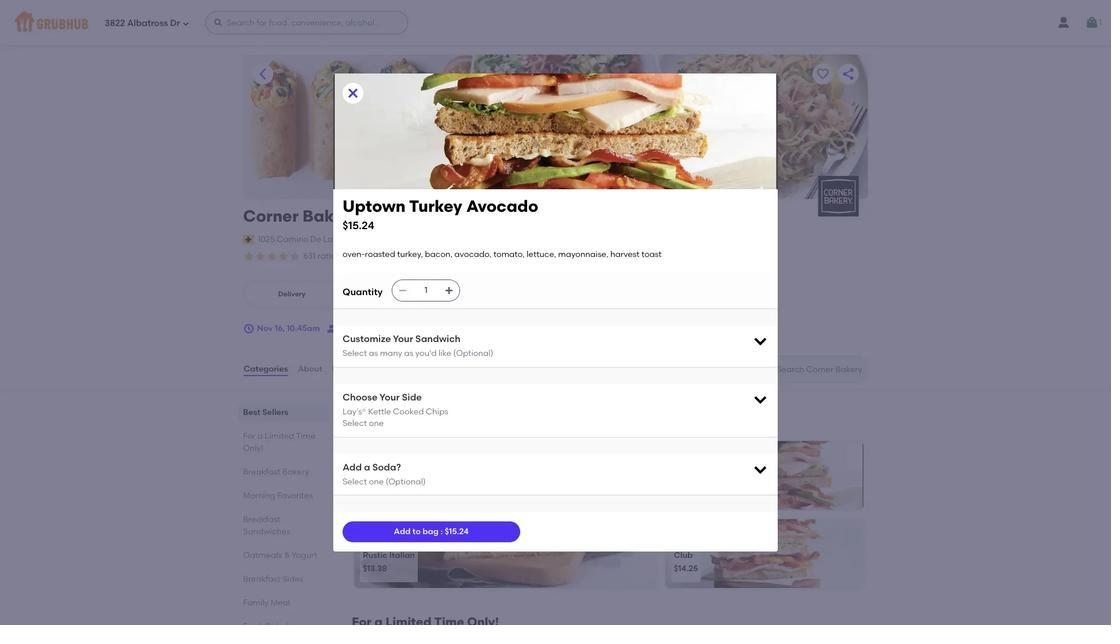 Task type: locate. For each thing, give the bounding box(es) containing it.
1 vertical spatial add
[[394, 527, 411, 537]]

breakfast down oatmeals
[[243, 574, 281, 584]]

group
[[362, 324, 386, 333]]

sellers up limited
[[262, 408, 288, 417]]

mayonnaise,
[[558, 250, 609, 260]]

de
[[310, 234, 321, 244]]

categories button
[[243, 348, 289, 390]]

one down soda?
[[369, 477, 384, 487]]

1 vertical spatial $15.24
[[674, 486, 698, 496]]

0 vertical spatial turkey
[[409, 196, 462, 216]]

0 horizontal spatial as
[[369, 349, 378, 358]]

start group order button
[[327, 318, 409, 339]]

most
[[352, 421, 371, 431]]

sellers inside tab
[[262, 408, 288, 417]]

1 horizontal spatial a
[[364, 462, 370, 473]]

breakfast sandwiches tab
[[243, 513, 324, 538]]

3 breakfast from the top
[[243, 574, 281, 584]]

a inside add a soda? select one (optional)
[[364, 462, 370, 473]]

customize your sandwich select as many as you'd like (optional)
[[343, 333, 493, 358]]

best inside tab
[[243, 408, 260, 417]]

select for add
[[343, 477, 367, 487]]

0 horizontal spatial a
[[258, 431, 263, 441]]

ratings
[[318, 251, 345, 261]]

best
[[352, 405, 379, 419], [243, 408, 260, 417]]

order
[[547, 252, 565, 260], [388, 324, 409, 333]]

limited
[[265, 431, 294, 441]]

1 vertical spatial your
[[380, 392, 400, 403]]

1 horizontal spatial turkey
[[707, 472, 733, 482]]

toast
[[642, 250, 662, 260]]

1 vertical spatial one
[[369, 477, 384, 487]]

1.4
[[383, 295, 392, 303]]

your
[[393, 333, 413, 344], [380, 392, 400, 403]]

mi
[[394, 295, 402, 303]]

breakfast
[[243, 467, 281, 477], [243, 515, 281, 524], [243, 574, 281, 584]]

svg image for choose
[[752, 391, 769, 407]]

your up 'many'
[[393, 333, 413, 344]]

best up for
[[243, 408, 260, 417]]

your up kettle on the bottom of the page
[[380, 392, 400, 403]]

albatross
[[127, 18, 168, 28]]

$15.24
[[343, 219, 374, 232], [674, 486, 698, 496], [445, 527, 469, 537]]

a right for
[[258, 431, 263, 441]]

1 vertical spatial uptown turkey avocado $15.24
[[674, 472, 770, 496]]

chips
[[426, 407, 448, 417]]

bakery inside breakfast bakery tab
[[282, 467, 309, 477]]

a left soda?
[[364, 462, 370, 473]]

your inside the choose your side lay's® kettle cooked chips select one
[[380, 392, 400, 403]]

select up the reviews
[[343, 349, 367, 358]]

0 horizontal spatial turkey
[[409, 196, 462, 216]]

on
[[436, 252, 446, 260]]

&
[[284, 551, 290, 560]]

1 horizontal spatial as
[[404, 349, 413, 358]]

0 horizontal spatial best
[[243, 408, 260, 417]]

2 vertical spatial $15.24
[[445, 527, 469, 537]]

avocado
[[466, 196, 538, 216], [735, 472, 770, 482]]

svg image inside 1 button
[[1085, 16, 1099, 30]]

bakery up favorites
[[282, 467, 309, 477]]

select for customize
[[343, 349, 367, 358]]

delivery
[[465, 252, 491, 260]]

corner bakery
[[243, 206, 359, 226]]

correct order
[[519, 252, 565, 260]]

star icon image
[[243, 251, 255, 262], [255, 251, 266, 262], [266, 251, 278, 262], [278, 251, 289, 262], [289, 251, 301, 262], [289, 251, 301, 262]]

bakery up la
[[303, 206, 359, 226]]

a inside for a limited time only!
[[258, 431, 263, 441]]

turkey
[[409, 196, 462, 216], [707, 472, 733, 482]]

share icon image
[[842, 67, 856, 81]]

0 vertical spatial add
[[343, 462, 362, 473]]

1 breakfast from the top
[[243, 467, 281, 477]]

breakfast sandwiches
[[243, 515, 290, 537]]

best for best sellers
[[243, 408, 260, 417]]

1025 camino de la reina ste 3 button
[[257, 233, 379, 246]]

select down lay's®
[[343, 419, 367, 429]]

reviews button
[[332, 348, 365, 390]]

0 vertical spatial one
[[369, 419, 384, 429]]

(optional) right like
[[453, 349, 493, 358]]

order right "group"
[[388, 324, 409, 333]]

sellers inside best sellers most ordered on grubhub
[[382, 405, 422, 419]]

your for choose
[[380, 392, 400, 403]]

sides
[[282, 574, 303, 584]]

1 horizontal spatial order
[[547, 252, 565, 260]]

2 as from the left
[[404, 349, 413, 358]]

sellers up on
[[382, 405, 422, 419]]

time
[[448, 252, 463, 260]]

0 vertical spatial avocado
[[466, 196, 538, 216]]

0 horizontal spatial order
[[388, 324, 409, 333]]

1 select from the top
[[343, 349, 367, 358]]

to
[[413, 527, 421, 537]]

1 one from the top
[[369, 419, 384, 429]]

many
[[380, 349, 402, 358]]

select down most in the bottom left of the page
[[343, 477, 367, 487]]

1 horizontal spatial add
[[394, 527, 411, 537]]

select inside add a soda? select one (optional)
[[343, 477, 367, 487]]

kettle
[[368, 407, 391, 417]]

favorites
[[277, 491, 313, 501]]

one down kettle on the bottom of the page
[[369, 419, 384, 429]]

1 vertical spatial avocado
[[735, 472, 770, 482]]

(optional) down soda?
[[386, 477, 426, 487]]

2 horizontal spatial $15.24
[[674, 486, 698, 496]]

1 button
[[1085, 12, 1102, 33]]

breakfast for breakfast sides
[[243, 574, 281, 584]]

0 vertical spatial (optional)
[[453, 349, 493, 358]]

add left to
[[394, 527, 411, 537]]

ste
[[359, 234, 372, 244]]

breakfast up the morning
[[243, 467, 281, 477]]

10:45am
[[287, 324, 320, 333]]

tab
[[243, 621, 324, 625]]

631 ratings
[[303, 251, 345, 261]]

(optional) inside customize your sandwich select as many as you'd like (optional)
[[453, 349, 493, 358]]

1 vertical spatial uptown
[[674, 472, 705, 482]]

0 vertical spatial breakfast
[[243, 467, 281, 477]]

0 vertical spatial your
[[393, 333, 413, 344]]

0 horizontal spatial (optional)
[[386, 477, 426, 487]]

1 horizontal spatial best
[[352, 405, 379, 419]]

svg image
[[1085, 16, 1099, 30], [214, 18, 223, 27], [346, 86, 360, 100], [398, 286, 408, 295], [445, 286, 454, 295]]

0 horizontal spatial sellers
[[262, 408, 288, 417]]

1 vertical spatial turkey
[[707, 472, 733, 482]]

1 vertical spatial breakfast
[[243, 515, 281, 524]]

add left soda?
[[343, 462, 362, 473]]

0 vertical spatial uptown turkey avocado $15.24
[[343, 196, 538, 232]]

breakfast up the sandwiches
[[243, 515, 281, 524]]

one
[[369, 419, 384, 429], [369, 477, 384, 487]]

uptown turkey avocado $15.24
[[343, 196, 538, 232], [674, 472, 770, 496]]

best up most in the bottom left of the page
[[352, 405, 379, 419]]

breakfast bakery
[[243, 467, 309, 477]]

1 vertical spatial select
[[343, 419, 367, 429]]

bacon,
[[425, 250, 453, 260]]

select inside customize your sandwich select as many as you'd like (optional)
[[343, 349, 367, 358]]

breakfast inside breakfast sandwiches
[[243, 515, 281, 524]]

(optional)
[[453, 349, 493, 358], [386, 477, 426, 487]]

1 vertical spatial (optional)
[[386, 477, 426, 487]]

2 vertical spatial select
[[343, 477, 367, 487]]

correct
[[519, 252, 545, 260]]

add inside add a soda? select one (optional)
[[343, 462, 362, 473]]

side
[[402, 392, 422, 403]]

best sellers most ordered on grubhub
[[352, 405, 453, 431]]

0 vertical spatial uptown
[[343, 196, 406, 216]]

0 vertical spatial order
[[547, 252, 565, 260]]

2 one from the top
[[369, 477, 384, 487]]

your inside customize your sandwich select as many as you'd like (optional)
[[393, 333, 413, 344]]

1 horizontal spatial (optional)
[[453, 349, 493, 358]]

0 vertical spatial select
[[343, 349, 367, 358]]

best inside best sellers most ordered on grubhub
[[352, 405, 379, 419]]

0 horizontal spatial add
[[343, 462, 362, 473]]

about button
[[297, 348, 323, 390]]

nov 16, 10:45am
[[257, 324, 320, 333]]

0 vertical spatial a
[[258, 431, 263, 441]]

0 vertical spatial bakery
[[303, 206, 359, 226]]

as down customize
[[369, 349, 378, 358]]

order right "correct"
[[547, 252, 565, 260]]

family meal tab
[[243, 597, 324, 609]]

family
[[243, 598, 269, 608]]

a
[[258, 431, 263, 441], [364, 462, 370, 473]]

1 horizontal spatial uptown
[[674, 472, 705, 482]]

add
[[343, 462, 362, 473], [394, 527, 411, 537]]

1 vertical spatial order
[[388, 324, 409, 333]]

1 horizontal spatial $15.24
[[445, 527, 469, 537]]

option group
[[243, 280, 442, 309]]

0 vertical spatial $15.24
[[343, 219, 374, 232]]

1 vertical spatial bakery
[[282, 467, 309, 477]]

nov
[[257, 324, 273, 333]]

3 select from the top
[[343, 477, 367, 487]]

(optional) inside add a soda? select one (optional)
[[386, 477, 426, 487]]

2 breakfast from the top
[[243, 515, 281, 524]]

delivery
[[278, 290, 306, 298]]

svg image inside nov 16, 10:45am button
[[243, 323, 255, 335]]

as left you'd
[[404, 349, 413, 358]]

2 vertical spatial breakfast
[[243, 574, 281, 584]]

svg image for customize
[[752, 333, 769, 349]]

bakery for breakfast bakery
[[282, 467, 309, 477]]

1 vertical spatial a
[[364, 462, 370, 473]]

people icon image
[[327, 323, 339, 335]]

svg image
[[182, 20, 189, 27], [243, 323, 255, 335], [752, 333, 769, 349], [752, 391, 769, 407], [752, 461, 769, 477]]

on
[[406, 421, 416, 431]]

morning favorites tab
[[243, 490, 324, 502]]

2 select from the top
[[343, 419, 367, 429]]

turkey,
[[397, 250, 423, 260]]

italian
[[389, 550, 415, 560]]

categories
[[244, 364, 288, 374]]

start
[[341, 324, 360, 333]]

main navigation navigation
[[0, 0, 1111, 45]]

roasted
[[365, 250, 395, 260]]

1 horizontal spatial sellers
[[382, 405, 422, 419]]



Task type: vqa. For each thing, say whether or not it's contained in the screenshot.
'Most'
yes



Task type: describe. For each thing, give the bounding box(es) containing it.
Search Corner Bakery search field
[[776, 364, 864, 375]]

0 horizontal spatial uptown
[[343, 196, 406, 216]]

customize
[[343, 333, 391, 344]]

3
[[374, 234, 378, 244]]

for a limited time only! tab
[[243, 430, 324, 454]]

1 horizontal spatial avocado
[[735, 472, 770, 482]]

$13.38
[[363, 564, 387, 574]]

camino
[[277, 234, 308, 244]]

sellers for best sellers most ordered on grubhub
[[382, 405, 422, 419]]

a for for
[[258, 431, 263, 441]]

caret left icon image
[[256, 67, 270, 81]]

option group containing pickup
[[243, 280, 442, 309]]

ordered
[[373, 421, 404, 431]]

save this restaurant button
[[813, 64, 834, 85]]

breakfast sides tab
[[243, 573, 324, 585]]

reina
[[335, 234, 357, 244]]

time
[[296, 431, 316, 441]]

on time delivery
[[436, 252, 491, 260]]

svg image inside main navigation navigation
[[182, 20, 189, 27]]

la
[[323, 234, 333, 244]]

oatmeals
[[243, 551, 282, 560]]

oatmeals & yogurt tab
[[243, 549, 324, 561]]

rustic italian $13.38
[[363, 550, 415, 574]]

3822 albatross dr
[[105, 18, 180, 28]]

add for add to bag
[[394, 527, 411, 537]]

choose your side lay's® kettle cooked chips select one
[[343, 392, 448, 429]]

order inside button
[[388, 324, 409, 333]]

rustic
[[363, 550, 387, 560]]

morning
[[243, 491, 275, 501]]

tomato,
[[494, 250, 525, 260]]

choose
[[343, 392, 378, 403]]

avocado,
[[455, 250, 492, 260]]

3822
[[105, 18, 125, 28]]

start group order
[[341, 324, 409, 333]]

best sellers tab
[[243, 406, 324, 419]]

best for best sellers most ordered on grubhub
[[352, 405, 379, 419]]

your for customize
[[393, 333, 413, 344]]

select inside the choose your side lay's® kettle cooked chips select one
[[343, 419, 367, 429]]

good food
[[371, 252, 407, 260]]

soda?
[[372, 462, 401, 473]]

food
[[392, 252, 407, 260]]

corner
[[243, 206, 299, 226]]

lettuce,
[[527, 250, 556, 260]]

add a soda? select one (optional)
[[343, 462, 426, 487]]

add to bag : $15.24
[[394, 527, 469, 537]]

bag
[[423, 527, 439, 537]]

1
[[1099, 17, 1102, 27]]

breakfast sides
[[243, 574, 303, 584]]

like
[[439, 349, 451, 358]]

morning favorites
[[243, 491, 313, 501]]

631
[[303, 251, 316, 261]]

sandwich
[[415, 333, 461, 344]]

dr
[[170, 18, 180, 28]]

harvest
[[610, 250, 640, 260]]

one inside add a soda? select one (optional)
[[369, 477, 384, 487]]

club
[[674, 550, 693, 560]]

90
[[417, 251, 427, 261]]

lay's®
[[343, 407, 366, 417]]

for
[[243, 431, 256, 441]]

1025
[[258, 234, 275, 244]]

best sellers
[[243, 408, 288, 417]]

sandwiches
[[243, 527, 290, 537]]

$14.25
[[674, 564, 698, 574]]

add for add a soda?
[[343, 462, 362, 473]]

save this restaurant image
[[816, 67, 830, 81]]

0 horizontal spatial $15.24
[[343, 219, 374, 232]]

nov 16, 10:45am button
[[243, 318, 320, 339]]

meal
[[271, 598, 290, 608]]

breakfast bakery tab
[[243, 466, 324, 478]]

0 horizontal spatial avocado
[[466, 196, 538, 216]]

1025 camino de la reina ste 3
[[258, 234, 378, 244]]

sellers for best sellers
[[262, 408, 288, 417]]

bakery for corner bakery
[[303, 206, 359, 226]]

search icon image
[[758, 362, 772, 376]]

16,
[[275, 324, 285, 333]]

svg image for add
[[752, 461, 769, 477]]

oven-
[[343, 250, 365, 260]]

1 horizontal spatial uptown turkey avocado $15.24
[[674, 472, 770, 496]]

breakfast for breakfast sandwiches
[[243, 515, 281, 524]]

87
[[500, 251, 510, 261]]

only!
[[243, 443, 263, 453]]

cooked
[[393, 407, 424, 417]]

:
[[441, 527, 443, 537]]

good
[[371, 252, 390, 260]]

1 as from the left
[[369, 349, 378, 358]]

for a limited time only!
[[243, 431, 316, 453]]

yogurt
[[292, 551, 317, 560]]

corner bakery logo image
[[818, 176, 859, 216]]

one inside the choose your side lay's® kettle cooked chips select one
[[369, 419, 384, 429]]

pickup
[[381, 285, 404, 293]]

oven-roasted turkey, bacon, avocado, tomato, lettuce, mayonnaise, harvest toast
[[343, 250, 662, 260]]

quantity
[[343, 287, 383, 298]]

0 horizontal spatial uptown turkey avocado $15.24
[[343, 196, 538, 232]]

breakfast for breakfast bakery
[[243, 467, 281, 477]]

pickup 1.4 mi
[[381, 285, 404, 303]]

you'd
[[415, 349, 437, 358]]

Input item quantity number field
[[413, 280, 439, 301]]

subscription pass image
[[243, 235, 255, 244]]

a for add
[[364, 462, 370, 473]]

club $14.25
[[674, 550, 698, 574]]

family meal
[[243, 598, 290, 608]]

93
[[352, 251, 361, 261]]



